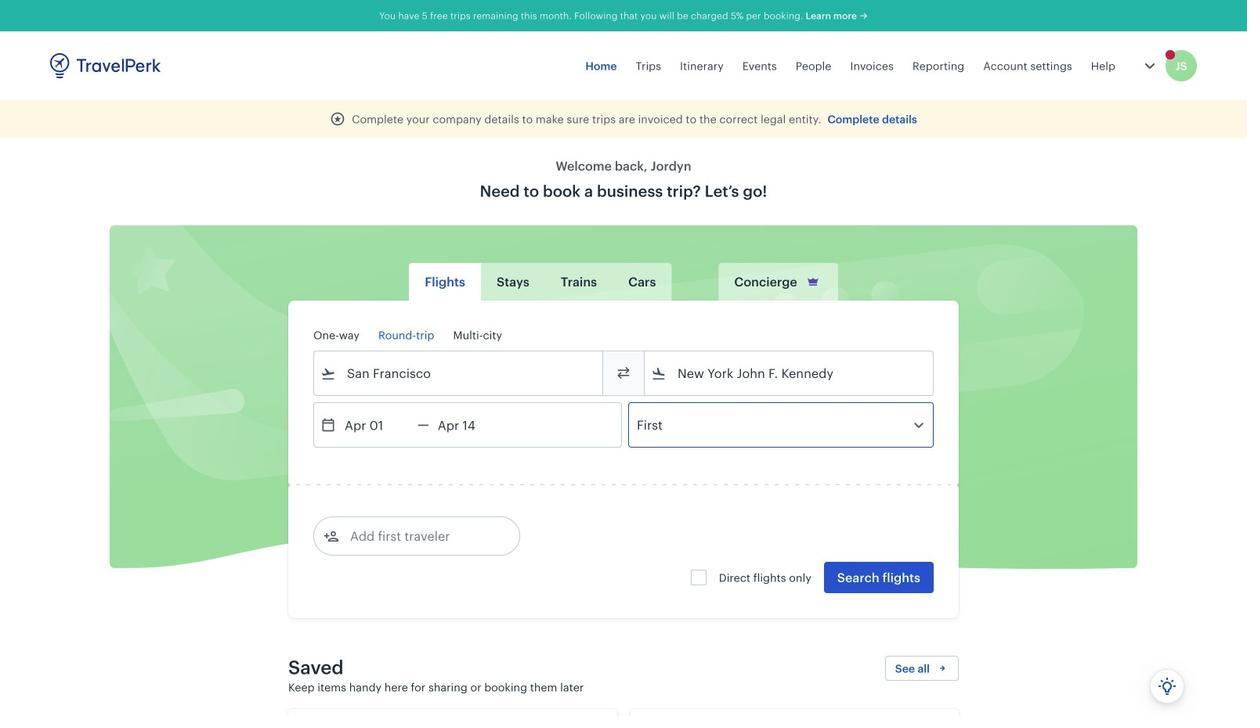 Task type: describe. For each thing, give the bounding box(es) containing it.
To search field
[[667, 361, 913, 386]]

Return text field
[[429, 404, 511, 447]]



Task type: vqa. For each thing, say whether or not it's contained in the screenshot.
Depart text field at the bottom left of the page
yes



Task type: locate. For each thing, give the bounding box(es) containing it.
From search field
[[336, 361, 582, 386]]

Depart text field
[[336, 404, 418, 447]]

Add first traveler search field
[[339, 524, 502, 549]]



